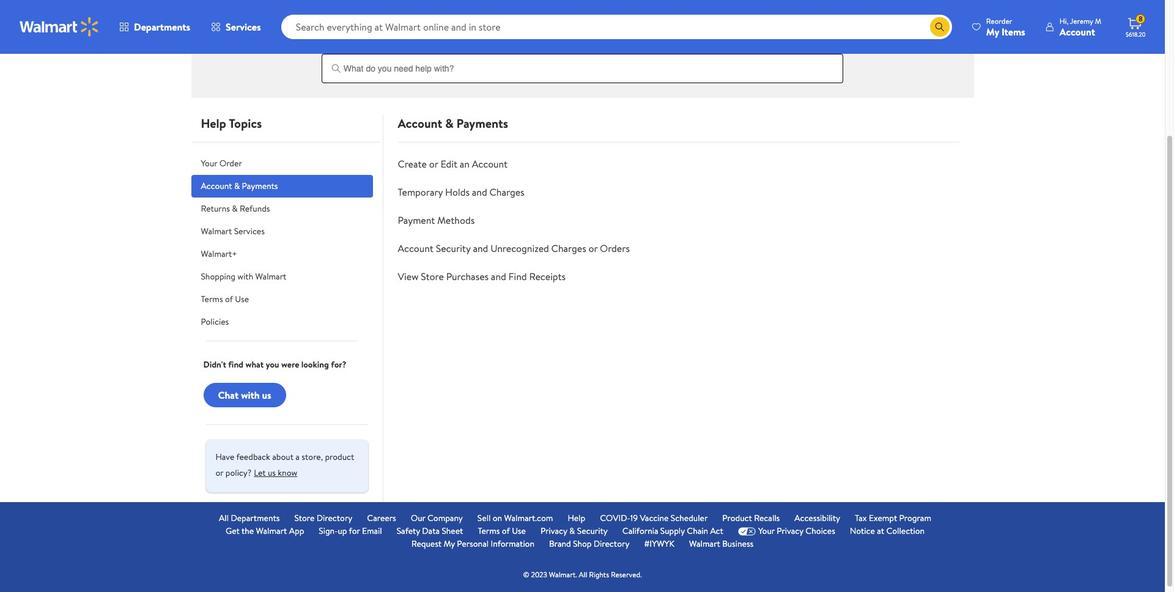 Task type: locate. For each thing, give the bounding box(es) containing it.
brand shop directory
[[549, 538, 630, 550]]

your order
[[201, 157, 242, 169]]

use down shopping with walmart
[[235, 293, 249, 305]]

account & payments down 'your order'
[[201, 180, 278, 192]]

0 horizontal spatial terms of use link
[[191, 288, 373, 311]]

use down sell on walmart.com
[[512, 525, 526, 537]]

1 vertical spatial refunds
[[240, 203, 270, 215]]

all departments
[[219, 512, 280, 524]]

at
[[878, 525, 885, 537]]

us right let
[[268, 467, 276, 479]]

terms of use
[[201, 293, 249, 305], [478, 525, 526, 537]]

track your order
[[377, 5, 440, 17]]

tax exempt program get the walmart app
[[226, 512, 932, 537]]

security down methods
[[436, 242, 471, 255]]

covid-19 vaccine scheduler link
[[600, 512, 708, 525]]

shopping with walmart
[[201, 270, 287, 283]]

returns & refunds for the topmost returns & refunds link
[[723, 5, 792, 17]]

1 horizontal spatial privacy
[[777, 525, 804, 537]]

returns
[[723, 5, 752, 17], [201, 203, 230, 215]]

terms of use down the "on" on the bottom left of page
[[478, 525, 526, 537]]

1 horizontal spatial returns
[[723, 5, 752, 17]]

1 horizontal spatial use
[[512, 525, 526, 537]]

0 vertical spatial all
[[219, 512, 229, 524]]

privacy choices icon image
[[739, 527, 756, 536]]

walmart down walmart+ link
[[256, 270, 287, 283]]

0 horizontal spatial my
[[444, 538, 455, 550]]

walmart services link
[[191, 220, 373, 243]]

1 horizontal spatial departments
[[231, 512, 280, 524]]

order right the 'track'
[[417, 5, 440, 17]]

account down 'your order'
[[201, 180, 232, 192]]

0 vertical spatial returns & refunds
[[723, 5, 792, 17]]

0 horizontal spatial payments
[[242, 180, 278, 192]]

0 horizontal spatial edit
[[441, 157, 458, 171]]

0 horizontal spatial an
[[460, 157, 470, 171]]

1 vertical spatial returns
[[201, 203, 230, 215]]

0 vertical spatial your
[[399, 5, 415, 17]]

what
[[246, 359, 264, 371]]

0 vertical spatial security
[[436, 242, 471, 255]]

0 vertical spatial my
[[987, 25, 1000, 38]]

1 horizontal spatial terms
[[478, 525, 500, 537]]

charges right holds
[[490, 185, 525, 199]]

terms of use link down the "on" on the bottom left of page
[[478, 525, 526, 538]]

rights
[[589, 570, 609, 580]]

product
[[723, 512, 753, 524]]

about
[[272, 451, 294, 463]]

1 horizontal spatial payments
[[457, 115, 509, 132]]

0 horizontal spatial privacy
[[541, 525, 568, 537]]

my left items
[[987, 25, 1000, 38]]

0 horizontal spatial of
[[225, 293, 233, 305]]

sell on walmart.com
[[478, 512, 553, 524]]

product recalls link
[[723, 512, 780, 525]]

1 vertical spatial security
[[577, 525, 608, 537]]

security up brand shop directory
[[577, 525, 608, 537]]

data
[[422, 525, 440, 537]]

purchases
[[447, 270, 489, 283]]

0 vertical spatial returns
[[723, 5, 752, 17]]

privacy down recalls
[[777, 525, 804, 537]]

search
[[324, 42, 350, 54]]

policies
[[201, 316, 229, 328]]

sign-up for email link
[[319, 525, 382, 538]]

m
[[1096, 16, 1102, 26]]

terms up policies
[[201, 293, 223, 305]]

your for your privacy choices
[[759, 525, 775, 537]]

with inside button
[[241, 388, 260, 402]]

collection
[[887, 525, 925, 537]]

0 horizontal spatial departments
[[134, 20, 190, 34]]

walmart+
[[201, 248, 237, 260]]

0 horizontal spatial order
[[220, 157, 242, 169]]

services button
[[201, 12, 271, 42]]

your down recalls
[[759, 525, 775, 537]]

1 horizontal spatial of
[[502, 525, 510, 537]]

1 vertical spatial account & payments
[[201, 180, 278, 192]]

of down shopping
[[225, 293, 233, 305]]

terms of use link
[[191, 288, 373, 311], [478, 525, 526, 538]]

8
[[1139, 14, 1143, 24]]

1 horizontal spatial my
[[987, 25, 1000, 38]]

account & payments link
[[191, 175, 373, 198]]

1 vertical spatial an
[[460, 157, 470, 171]]

account
[[1060, 25, 1096, 38], [398, 115, 443, 132], [472, 157, 508, 171], [201, 180, 232, 192], [398, 242, 434, 255]]

an for order
[[594, 5, 602, 17]]

1 horizontal spatial security
[[577, 525, 608, 537]]

0 vertical spatial an
[[594, 5, 602, 17]]

terms down sell
[[478, 525, 500, 537]]

help link
[[568, 512, 586, 525]]

0 horizontal spatial refunds
[[240, 203, 270, 215]]

directory down covid-
[[594, 538, 630, 550]]

an inside edit or cancel an order link
[[594, 5, 602, 17]]

all
[[219, 512, 229, 524], [579, 570, 588, 580]]

0 horizontal spatial terms
[[201, 293, 223, 305]]

exempt
[[869, 512, 898, 524]]

1 vertical spatial us
[[268, 467, 276, 479]]

1 vertical spatial my
[[444, 538, 455, 550]]

0 vertical spatial services
[[226, 20, 261, 34]]

with
[[238, 270, 253, 283], [241, 388, 260, 402]]

charges
[[490, 185, 525, 199], [552, 242, 587, 255]]

your
[[399, 5, 415, 17], [201, 157, 217, 169], [759, 525, 775, 537]]

1 privacy from the left
[[541, 525, 568, 537]]

and
[[472, 185, 487, 199], [473, 242, 488, 255], [491, 270, 507, 283]]

1 vertical spatial services
[[234, 225, 265, 237]]

0 vertical spatial edit
[[539, 5, 554, 17]]

1 horizontal spatial order
[[417, 5, 440, 17]]

1 vertical spatial directory
[[594, 538, 630, 550]]

an up temporary holds and charges
[[460, 157, 470, 171]]

1 horizontal spatial help
[[568, 512, 586, 524]]

with right shopping
[[238, 270, 253, 283]]

1 horizontal spatial charges
[[552, 242, 587, 255]]

holds
[[445, 185, 470, 199]]

help topics
[[201, 115, 262, 132]]

us
[[262, 388, 271, 402], [268, 467, 276, 479]]

returns for bottom returns & refunds link
[[201, 203, 230, 215]]

1 horizontal spatial store
[[421, 270, 444, 283]]

sheet
[[442, 525, 463, 537]]

walmart.
[[549, 570, 577, 580]]

0 horizontal spatial security
[[436, 242, 471, 255]]

of
[[225, 293, 233, 305], [502, 525, 510, 537]]

1 vertical spatial terms
[[478, 525, 500, 537]]

0 horizontal spatial returns & refunds
[[201, 203, 270, 215]]

0 horizontal spatial all
[[219, 512, 229, 524]]

or left the cancel
[[556, 5, 564, 17]]

0 vertical spatial refunds
[[761, 5, 792, 17]]

directory up sign-
[[317, 512, 353, 524]]

all up "get"
[[219, 512, 229, 524]]

get
[[226, 525, 240, 537]]

with right chat
[[241, 388, 260, 402]]

or inside have feedback about a store, product or policy?
[[216, 467, 224, 479]]

hi,
[[1060, 16, 1069, 26]]

0 horizontal spatial account & payments
[[201, 180, 278, 192]]

Walmart Site-Wide search field
[[281, 15, 953, 39]]

1 horizontal spatial terms of use link
[[478, 525, 526, 538]]

or right create
[[429, 157, 439, 171]]

0 vertical spatial terms
[[201, 293, 223, 305]]

1 vertical spatial your
[[201, 157, 217, 169]]

0 horizontal spatial store
[[295, 512, 315, 524]]

charges up receipts
[[552, 242, 587, 255]]

us down the you on the left bottom of the page
[[262, 388, 271, 402]]

Search help topics search field
[[322, 42, 844, 83]]

1 horizontal spatial returns & refunds
[[723, 5, 792, 17]]

walmart services
[[201, 225, 265, 237]]

our
[[411, 512, 426, 524]]

payments
[[457, 115, 509, 132], [242, 180, 278, 192]]

0 vertical spatial returns & refunds link
[[670, 0, 844, 29]]

product
[[325, 451, 355, 463]]

1 vertical spatial terms of use link
[[478, 525, 526, 538]]

and left find at left top
[[491, 270, 507, 283]]

1 horizontal spatial returns & refunds link
[[670, 0, 844, 29]]

departments
[[134, 20, 190, 34], [231, 512, 280, 524]]

for?
[[331, 359, 347, 371]]

&
[[754, 5, 759, 17], [446, 115, 454, 132], [234, 180, 240, 192], [232, 203, 238, 215], [570, 525, 575, 537]]

walmart up walmart+ in the left of the page
[[201, 225, 232, 237]]

account down payment
[[398, 242, 434, 255]]

and up view store purchases and find receipts
[[473, 242, 488, 255]]

returns for the topmost returns & refunds link
[[723, 5, 752, 17]]

1 vertical spatial with
[[241, 388, 260, 402]]

a
[[296, 451, 300, 463]]

0 vertical spatial departments
[[134, 20, 190, 34]]

order down help topics
[[220, 157, 242, 169]]

account inside the hi, jeremy m account
[[1060, 25, 1096, 38]]

1 horizontal spatial all
[[579, 570, 588, 580]]

and right holds
[[472, 185, 487, 199]]

1 horizontal spatial directory
[[594, 538, 630, 550]]

hi, jeremy m account
[[1060, 16, 1102, 38]]

payments up create or edit an account
[[457, 115, 509, 132]]

let us know button
[[254, 463, 298, 483]]

1 horizontal spatial refunds
[[761, 5, 792, 17]]

terms of use down shopping
[[201, 293, 249, 305]]

0 vertical spatial us
[[262, 388, 271, 402]]

help left topics
[[201, 115, 226, 132]]

chat with us button
[[203, 383, 286, 408]]

0 vertical spatial directory
[[317, 512, 353, 524]]

vaccine
[[640, 512, 669, 524]]

help up privacy & security
[[568, 512, 586, 524]]

edit left the cancel
[[539, 5, 554, 17]]

1 vertical spatial and
[[473, 242, 488, 255]]

0 vertical spatial and
[[472, 185, 487, 199]]

get the walmart app link
[[226, 525, 304, 538]]

1 vertical spatial help
[[568, 512, 586, 524]]

returns & refunds link
[[670, 0, 844, 29], [191, 198, 373, 220]]

0 vertical spatial terms of use link
[[191, 288, 373, 311]]

my inside reorder my items
[[987, 25, 1000, 38]]

walmart image
[[20, 17, 99, 37]]

1 vertical spatial departments
[[231, 512, 280, 524]]

walmart down "chain"
[[690, 538, 721, 550]]

returns & refunds for bottom returns & refunds link
[[201, 203, 270, 215]]

product recalls
[[723, 512, 780, 524]]

edit or cancel an order link
[[496, 0, 670, 29]]

store right view
[[421, 270, 444, 283]]

payments down your order link
[[242, 180, 278, 192]]

0 vertical spatial account & payments
[[398, 115, 509, 132]]

store up app
[[295, 512, 315, 524]]

0 vertical spatial terms of use
[[201, 293, 249, 305]]

2 vertical spatial your
[[759, 525, 775, 537]]

business
[[723, 538, 754, 550]]

2 privacy from the left
[[777, 525, 804, 537]]

#iywyk
[[645, 538, 675, 550]]

my
[[987, 25, 1000, 38], [444, 538, 455, 550]]

or down have
[[216, 467, 224, 479]]

store,
[[302, 451, 323, 463]]

1 vertical spatial store
[[295, 512, 315, 524]]

1 vertical spatial returns & refunds link
[[191, 198, 373, 220]]

terms of use link down shopping with walmart
[[191, 288, 373, 311]]

1 vertical spatial all
[[579, 570, 588, 580]]

of up information
[[502, 525, 510, 537]]

your for your order
[[201, 157, 217, 169]]

walmart right the
[[256, 525, 287, 537]]

an right the cancel
[[594, 5, 602, 17]]

0 horizontal spatial charges
[[490, 185, 525, 199]]

accessibility link
[[795, 512, 841, 525]]

account left $618.20
[[1060, 25, 1096, 38]]

0 vertical spatial payments
[[457, 115, 509, 132]]

0 horizontal spatial use
[[235, 293, 249, 305]]

shop
[[573, 538, 592, 550]]

1 vertical spatial of
[[502, 525, 510, 537]]

tax
[[855, 512, 867, 524]]

0 horizontal spatial your
[[201, 157, 217, 169]]

2 vertical spatial and
[[491, 270, 507, 283]]

0 horizontal spatial directory
[[317, 512, 353, 524]]

your right the 'track'
[[399, 5, 415, 17]]

0 vertical spatial help
[[201, 115, 226, 132]]

your down help topics
[[201, 157, 217, 169]]

1 horizontal spatial terms of use
[[478, 525, 526, 537]]

reorder
[[987, 16, 1013, 26]]

all left rights
[[579, 570, 588, 580]]

2 horizontal spatial your
[[759, 525, 775, 537]]

edit up holds
[[441, 157, 458, 171]]

walmart+ link
[[191, 243, 373, 266]]

or inside edit or cancel an order link
[[556, 5, 564, 17]]

your order link
[[191, 152, 373, 175]]

account & payments up create or edit an account
[[398, 115, 509, 132]]

1 vertical spatial payments
[[242, 180, 278, 192]]

directory
[[317, 512, 353, 524], [594, 538, 630, 550]]

privacy up brand
[[541, 525, 568, 537]]

0 horizontal spatial returns & refunds link
[[191, 198, 373, 220]]

search help topics
[[324, 42, 393, 54]]

1 vertical spatial returns & refunds
[[201, 203, 270, 215]]

my down the sheet
[[444, 538, 455, 550]]

program
[[900, 512, 932, 524]]

0 vertical spatial with
[[238, 270, 253, 283]]

privacy inside privacy & security link
[[541, 525, 568, 537]]

1 vertical spatial terms of use
[[478, 525, 526, 537]]

order right the cancel
[[604, 5, 627, 17]]



Task type: vqa. For each thing, say whether or not it's contained in the screenshot.
privacy & security
yes



Task type: describe. For each thing, give the bounding box(es) containing it.
2 horizontal spatial order
[[604, 5, 627, 17]]

have feedback about a store, product or policy?
[[216, 451, 355, 479]]

0 vertical spatial store
[[421, 270, 444, 283]]

0 horizontal spatial terms of use
[[201, 293, 249, 305]]

recalls
[[755, 512, 780, 524]]

up
[[338, 525, 347, 537]]

our company link
[[411, 512, 463, 525]]

©
[[523, 570, 530, 580]]

were
[[281, 359, 299, 371]]

edit inside edit or cancel an order link
[[539, 5, 554, 17]]

services inside popup button
[[226, 20, 261, 34]]

view store purchases and find receipts
[[398, 270, 566, 283]]

0 vertical spatial of
[[225, 293, 233, 305]]

jeremy
[[1071, 16, 1094, 26]]

safety data sheet
[[397, 525, 463, 537]]

covid-19 vaccine scheduler
[[600, 512, 708, 524]]

walmart inside tax exempt program get the walmart app
[[256, 525, 287, 537]]

temporary holds and charges link
[[398, 185, 525, 199]]

walmart business
[[690, 538, 754, 550]]

temporary holds and charges
[[398, 185, 525, 199]]

1 vertical spatial edit
[[441, 157, 458, 171]]

walmart.com
[[504, 512, 553, 524]]

& for bottom returns & refunds link
[[232, 203, 238, 215]]

& for the account & payments link
[[234, 180, 240, 192]]

account security and unrecognized charges or orders link
[[398, 242, 630, 255]]

help for help link
[[568, 512, 586, 524]]

company
[[428, 512, 463, 524]]

search icon image
[[935, 22, 945, 32]]

safety
[[397, 525, 420, 537]]

feedback
[[236, 451, 270, 463]]

1 horizontal spatial account & payments
[[398, 115, 509, 132]]

privacy & security
[[541, 525, 608, 537]]

california supply chain act
[[623, 525, 724, 537]]

edit or cancel an order
[[539, 5, 627, 17]]

help
[[352, 42, 368, 54]]

the
[[242, 525, 254, 537]]

$618.20
[[1127, 30, 1146, 39]]

careers link
[[367, 512, 396, 525]]

tax exempt program link
[[855, 512, 932, 525]]

chat
[[218, 388, 239, 402]]

items
[[1002, 25, 1026, 38]]

request my personal information link
[[412, 538, 535, 551]]

reorder my items
[[987, 16, 1026, 38]]

19
[[631, 512, 638, 524]]

help for help topics
[[201, 115, 226, 132]]

account & payments inside the account & payments link
[[201, 180, 278, 192]]

careers
[[367, 512, 396, 524]]

accessibility
[[795, 512, 841, 524]]

reserved.
[[611, 570, 642, 580]]

safety data sheet link
[[397, 525, 463, 538]]

create or edit an account link
[[398, 157, 508, 171]]

topics
[[370, 42, 393, 54]]

view
[[398, 270, 419, 283]]

What do you need help with? search field
[[322, 54, 844, 83]]

1 vertical spatial charges
[[552, 242, 587, 255]]

privacy inside "your privacy choices" link
[[777, 525, 804, 537]]

app
[[289, 525, 304, 537]]

create
[[398, 157, 427, 171]]

account up "temporary holds and charges" 'link'
[[472, 157, 508, 171]]

1 vertical spatial use
[[512, 525, 526, 537]]

an for account
[[460, 157, 470, 171]]

Search search field
[[281, 15, 953, 39]]

create or edit an account
[[398, 157, 508, 171]]

departments button
[[109, 12, 201, 42]]

on
[[493, 512, 502, 524]]

0 vertical spatial charges
[[490, 185, 525, 199]]

sign-up for email
[[319, 525, 382, 537]]

you
[[266, 359, 279, 371]]

or left "orders"
[[589, 242, 598, 255]]

1 horizontal spatial your
[[399, 5, 415, 17]]

have
[[216, 451, 235, 463]]

looking
[[301, 359, 329, 371]]

with for walmart
[[238, 270, 253, 283]]

cancel
[[566, 5, 592, 17]]

account up create
[[398, 115, 443, 132]]

let us know
[[254, 467, 298, 479]]

0 vertical spatial use
[[235, 293, 249, 305]]

personal
[[457, 538, 489, 550]]

privacy & security link
[[541, 525, 608, 538]]

with for us
[[241, 388, 260, 402]]

didn't
[[203, 359, 226, 371]]

know
[[278, 467, 298, 479]]

sell on walmart.com link
[[478, 512, 553, 525]]

choices
[[806, 525, 836, 537]]

and for security
[[473, 242, 488, 255]]

policies link
[[191, 311, 373, 333]]

chain
[[687, 525, 709, 537]]

let
[[254, 467, 266, 479]]

& for the topmost returns & refunds link
[[754, 5, 759, 17]]

receipts
[[530, 270, 566, 283]]

and for holds
[[472, 185, 487, 199]]

act
[[711, 525, 724, 537]]

orders
[[600, 242, 630, 255]]

#iywyk link
[[645, 538, 675, 551]]

california supply chain act link
[[623, 525, 724, 538]]

brand
[[549, 538, 571, 550]]

departments inside popup button
[[134, 20, 190, 34]]

scheduler
[[671, 512, 708, 524]]

supply
[[661, 525, 685, 537]]

topics
[[229, 115, 262, 132]]

our company
[[411, 512, 463, 524]]

your privacy choices
[[759, 525, 836, 537]]

my inside "notice at collection request my personal information"
[[444, 538, 455, 550]]

chat with us
[[218, 388, 271, 402]]

notice at collection request my personal information
[[412, 525, 925, 550]]

for
[[349, 525, 360, 537]]

email
[[362, 525, 382, 537]]

2023
[[531, 570, 548, 580]]

8 $618.20
[[1127, 14, 1146, 39]]

sell
[[478, 512, 491, 524]]

notice at collection link
[[850, 525, 925, 538]]



